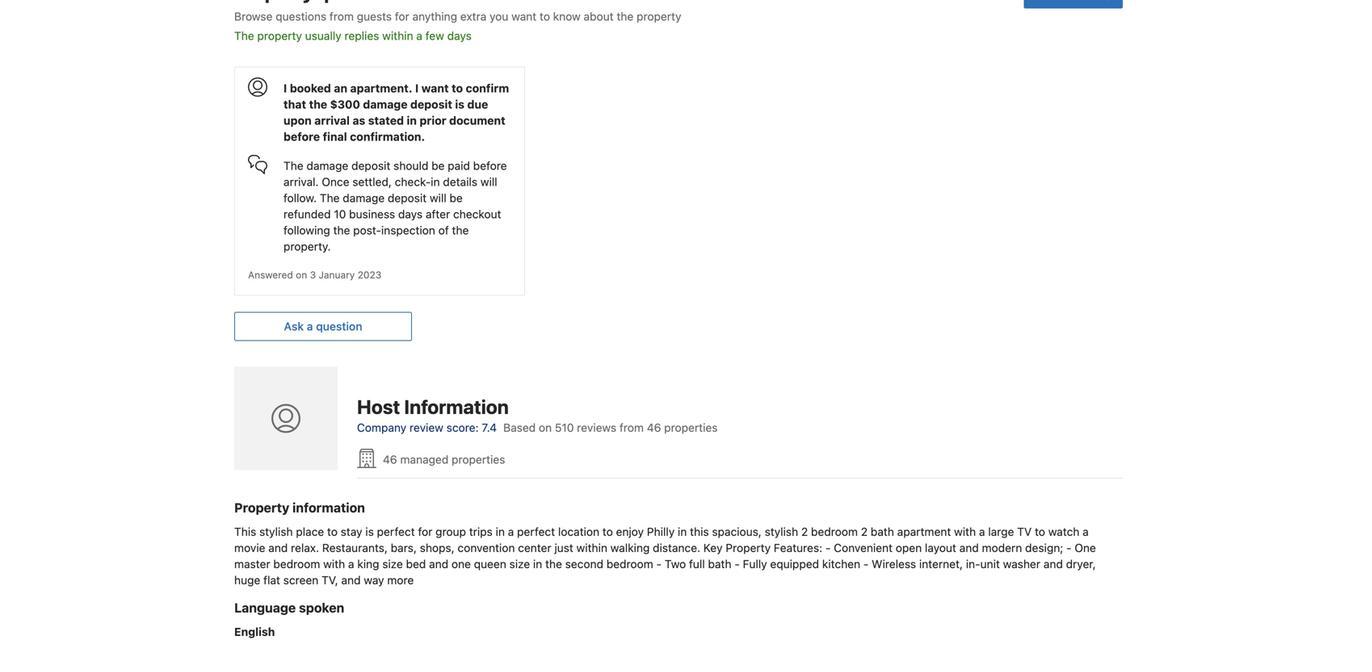 Task type: locate. For each thing, give the bounding box(es) containing it.
1 vertical spatial properties
[[452, 453, 505, 466]]

card 1 of 1 group
[[234, 66, 525, 296]]

deposit inside i booked an apartment. i want to confirm that the $300 damage deposit is due upon arrival as stated in prior document before final confirmation.
[[410, 98, 452, 111]]

for
[[395, 10, 409, 23], [418, 525, 432, 539]]

want inside i booked an apartment. i want to confirm that the $300 damage deposit is due upon arrival as stated in prior document before final confirmation.
[[421, 81, 449, 95]]

1 horizontal spatial property
[[637, 10, 681, 23]]

will
[[481, 175, 497, 188], [430, 191, 446, 205]]

damage inside i booked an apartment. i want to confirm that the $300 damage deposit is due upon arrival as stated in prior document before final confirmation.
[[363, 98, 408, 111]]

one
[[452, 558, 471, 571]]

2 perfect from the left
[[517, 525, 555, 539]]

size up more
[[382, 558, 403, 571]]

in left prior
[[407, 114, 417, 127]]

property up fully
[[726, 542, 771, 555]]

-
[[826, 542, 831, 555], [1066, 542, 1072, 555], [656, 558, 662, 571], [735, 558, 740, 571], [863, 558, 869, 571]]

0 vertical spatial bath
[[871, 525, 894, 539]]

0 vertical spatial within
[[382, 29, 413, 42]]

2 horizontal spatial the
[[320, 191, 340, 205]]

the down 10
[[333, 224, 350, 237]]

deposit down check-
[[388, 191, 427, 205]]

a up convention at the left
[[508, 525, 514, 539]]

tv
[[1017, 525, 1032, 539]]

2 up convenient
[[861, 525, 868, 539]]

1 horizontal spatial days
[[447, 29, 472, 42]]

the down booked
[[309, 98, 327, 111]]

1 horizontal spatial is
[[455, 98, 465, 111]]

0 horizontal spatial days
[[398, 207, 423, 221]]

convenient
[[834, 542, 893, 555]]

a right ask
[[307, 320, 313, 333]]

0 horizontal spatial will
[[430, 191, 446, 205]]

movie
[[234, 542, 265, 555]]

for up shops,
[[418, 525, 432, 539]]

in left this
[[678, 525, 687, 539]]

1 horizontal spatial before
[[473, 159, 507, 172]]

1 vertical spatial the
[[284, 159, 303, 172]]

1 vertical spatial before
[[473, 159, 507, 172]]

bath up convenient
[[871, 525, 894, 539]]

perfect up 'center'
[[517, 525, 555, 539]]

apartment.
[[350, 81, 412, 95]]

question
[[316, 320, 362, 333]]

property
[[637, 10, 681, 23], [257, 29, 302, 42]]

bedroom up screen
[[273, 558, 320, 571]]

within up second at the left
[[576, 542, 607, 555]]

2 up features:
[[801, 525, 808, 539]]

1 horizontal spatial stylish
[[765, 525, 798, 539]]

1 vertical spatial property
[[257, 29, 302, 42]]

to left enjoy
[[603, 525, 613, 539]]

0 horizontal spatial for
[[395, 10, 409, 23]]

before
[[284, 130, 320, 143], [473, 159, 507, 172]]

the inside browse questions from guests for anything extra you want to know about the property the property usually replies within a few days
[[617, 10, 634, 23]]

is inside i booked an apartment. i want to confirm that the $300 damage deposit is due upon arrival as stated in prior document before final confirmation.
[[455, 98, 465, 111]]

confirmation.
[[350, 130, 425, 143]]

1 vertical spatial will
[[430, 191, 446, 205]]

answered
[[248, 269, 293, 281]]

1 stylish from the left
[[259, 525, 293, 539]]

$300
[[330, 98, 360, 111]]

stylish up features:
[[765, 525, 798, 539]]

within inside this stylish place to stay is perfect for group trips in a perfect location to enjoy philly in this spacious, stylish 2 bedroom 2 bath apartment with a large tv to watch a movie and relax. restaurants, bars, shops, convention center just within walking distance.    key property features:  - convenient open layout and modern design;  - one master bedroom with a king size bed and one queen size in the second bedroom  - two full bath  - fully equipped kitchen   - wireless internet, in-unit washer and dryer, huge flat screen tv, and way more
[[576, 542, 607, 555]]

for right the guests
[[395, 10, 409, 23]]

i right apartment.
[[415, 81, 419, 95]]

on left 3
[[296, 269, 307, 281]]

watch
[[1048, 525, 1080, 539]]

a inside browse questions from guests for anything extra you want to know about the property the property usually replies within a few days
[[416, 29, 422, 42]]

days inside "the damage deposit should be paid before arrival. once settled, check-in details will follow. the damage deposit will be refunded 10 business days after checkout following the post-inspection of the property."
[[398, 207, 423, 221]]

damage down settled,
[[343, 191, 385, 205]]

in down 'center'
[[533, 558, 542, 571]]

and
[[268, 542, 288, 555], [959, 542, 979, 555], [429, 558, 448, 571], [1044, 558, 1063, 571], [341, 574, 361, 587]]

browse questions from guests for anything extra you want to know about the property the property usually replies within a few days
[[234, 10, 681, 42]]

2 vertical spatial the
[[320, 191, 340, 205]]

0 vertical spatial properties
[[664, 421, 718, 435]]

browse
[[234, 10, 273, 23]]

property inside this stylish place to stay is perfect for group trips in a perfect location to enjoy philly in this spacious, stylish 2 bedroom 2 bath apartment with a large tv to watch a movie and relax. restaurants, bars, shops, convention center just within walking distance.    key property features:  - convenient open layout and modern design;  - one master bedroom with a king size bed and one queen size in the second bedroom  - two full bath  - fully equipped kitchen   - wireless internet, in-unit washer and dryer, huge flat screen tv, and way more
[[726, 542, 771, 555]]

relax.
[[291, 542, 319, 555]]

1 vertical spatial is
[[365, 525, 374, 539]]

1 vertical spatial with
[[323, 558, 345, 571]]

spoken
[[299, 601, 344, 616]]

is left due
[[455, 98, 465, 111]]

within
[[382, 29, 413, 42], [576, 542, 607, 555]]

you
[[490, 10, 508, 23]]

document
[[449, 114, 505, 127]]

0 horizontal spatial perfect
[[377, 525, 415, 539]]

equipped
[[770, 558, 819, 571]]

1 horizontal spatial be
[[450, 191, 463, 205]]

0 vertical spatial the
[[234, 29, 254, 42]]

1 vertical spatial want
[[421, 81, 449, 95]]

information
[[404, 396, 509, 418]]

0 horizontal spatial 46
[[383, 453, 397, 466]]

46 down company
[[383, 453, 397, 466]]

score:
[[447, 421, 479, 435]]

1 vertical spatial 46
[[383, 453, 397, 466]]

know
[[553, 10, 581, 23]]

1 vertical spatial bath
[[708, 558, 731, 571]]

design;
[[1025, 542, 1063, 555]]

0 horizontal spatial within
[[382, 29, 413, 42]]

0 vertical spatial 46
[[647, 421, 661, 435]]

two
[[665, 558, 686, 571]]

0 horizontal spatial bath
[[708, 558, 731, 571]]

property up this
[[234, 500, 289, 516]]

stay
[[341, 525, 362, 539]]

enjoy
[[616, 525, 644, 539]]

damage up once
[[307, 159, 348, 172]]

deposit up prior
[[410, 98, 452, 111]]

the
[[234, 29, 254, 42], [284, 159, 303, 172], [320, 191, 340, 205]]

46 managed properties
[[383, 453, 505, 466]]

bedroom down walking
[[606, 558, 653, 571]]

distance.
[[653, 542, 700, 555]]

spacious,
[[712, 525, 762, 539]]

to left confirm
[[452, 81, 463, 95]]

final
[[323, 130, 347, 143]]

1 horizontal spatial size
[[509, 558, 530, 571]]

1 vertical spatial property
[[726, 542, 771, 555]]

the inside this stylish place to stay is perfect for group trips in a perfect location to enjoy philly in this spacious, stylish 2 bedroom 2 bath apartment with a large tv to watch a movie and relax. restaurants, bars, shops, convention center just within walking distance.    key property features:  - convenient open layout and modern design;  - one master bedroom with a king size bed and one queen size in the second bedroom  - two full bath  - fully equipped kitchen   - wireless internet, in-unit washer and dryer, huge flat screen tv, and way more
[[545, 558, 562, 571]]

want
[[511, 10, 537, 23], [421, 81, 449, 95]]

1 horizontal spatial want
[[511, 10, 537, 23]]

unit
[[980, 558, 1000, 571]]

0 vertical spatial for
[[395, 10, 409, 23]]

a up one
[[1083, 525, 1089, 539]]

in left "details"
[[431, 175, 440, 188]]

in inside i booked an apartment. i want to confirm that the $300 damage deposit is due upon arrival as stated in prior document before final confirmation.
[[407, 114, 417, 127]]

the down once
[[320, 191, 340, 205]]

to inside browse questions from guests for anything extra you want to know about the property the property usually replies within a few days
[[540, 10, 550, 23]]

0 vertical spatial deposit
[[410, 98, 452, 111]]

from inside host information company review score: 7.4 based on 510 reviews from 46 properties
[[620, 421, 644, 435]]

on left 510
[[539, 421, 552, 435]]

0 vertical spatial before
[[284, 130, 320, 143]]

the up 'arrival.'
[[284, 159, 303, 172]]

1 horizontal spatial properties
[[664, 421, 718, 435]]

language
[[234, 601, 296, 616]]

10
[[334, 207, 346, 221]]

property right about
[[637, 10, 681, 23]]

0 vertical spatial with
[[954, 525, 976, 539]]

the down "just"
[[545, 558, 562, 571]]

bedroom up convenient
[[811, 525, 858, 539]]

1 horizontal spatial within
[[576, 542, 607, 555]]

1 vertical spatial deposit
[[351, 159, 390, 172]]

and down shops,
[[429, 558, 448, 571]]

internet,
[[919, 558, 963, 571]]

bedroom
[[811, 525, 858, 539], [273, 558, 320, 571], [606, 558, 653, 571]]

is
[[455, 98, 465, 111], [365, 525, 374, 539]]

replies
[[345, 29, 379, 42]]

0 horizontal spatial be
[[431, 159, 445, 172]]

booked
[[290, 81, 331, 95]]

be down "details"
[[450, 191, 463, 205]]

2 vertical spatial damage
[[343, 191, 385, 205]]

2 2 from the left
[[861, 525, 868, 539]]

0 horizontal spatial before
[[284, 130, 320, 143]]

property down questions on the top left of page
[[257, 29, 302, 42]]

days up inspection
[[398, 207, 423, 221]]

on inside host information company review score: 7.4 based on 510 reviews from 46 properties
[[539, 421, 552, 435]]

before right paid
[[473, 159, 507, 172]]

after
[[426, 207, 450, 221]]

1 horizontal spatial property
[[726, 542, 771, 555]]

will up after
[[430, 191, 446, 205]]

location
[[558, 525, 599, 539]]

1 horizontal spatial i
[[415, 81, 419, 95]]

i up that
[[284, 81, 287, 95]]

1 vertical spatial from
[[620, 421, 644, 435]]

0 vertical spatial damage
[[363, 98, 408, 111]]

this
[[234, 525, 256, 539]]

the
[[617, 10, 634, 23], [309, 98, 327, 111], [333, 224, 350, 237], [452, 224, 469, 237], [545, 558, 562, 571]]

0 horizontal spatial want
[[421, 81, 449, 95]]

1 horizontal spatial from
[[620, 421, 644, 435]]

will right "details"
[[481, 175, 497, 188]]

- up the kitchen
[[826, 542, 831, 555]]

bath down key
[[708, 558, 731, 571]]

from right "reviews" on the bottom left of page
[[620, 421, 644, 435]]

open
[[896, 542, 922, 555]]

1 vertical spatial on
[[539, 421, 552, 435]]

the down browse
[[234, 29, 254, 42]]

1 horizontal spatial on
[[539, 421, 552, 435]]

within down the guests
[[382, 29, 413, 42]]

0 horizontal spatial size
[[382, 558, 403, 571]]

host information company review score: 7.4 based on 510 reviews from 46 properties
[[357, 396, 718, 435]]

from up the usually
[[329, 10, 354, 23]]

refunded
[[284, 207, 331, 221]]

2 stylish from the left
[[765, 525, 798, 539]]

and down design;
[[1044, 558, 1063, 571]]

a left few
[[416, 29, 422, 42]]

host
[[357, 396, 400, 418]]

days down extra
[[447, 29, 472, 42]]

before inside "the damage deposit should be paid before arrival. once settled, check-in details will follow. the damage deposit will be refunded 10 business days after checkout following the post-inspection of the property."
[[473, 159, 507, 172]]

size down 'center'
[[509, 558, 530, 571]]

arrival
[[314, 114, 350, 127]]

1 2 from the left
[[801, 525, 808, 539]]

on
[[296, 269, 307, 281], [539, 421, 552, 435]]

- left fully
[[735, 558, 740, 571]]

properties
[[664, 421, 718, 435], [452, 453, 505, 466]]

0 horizontal spatial 2
[[801, 525, 808, 539]]

bath
[[871, 525, 894, 539], [708, 558, 731, 571]]

to left "know"
[[540, 10, 550, 23]]

stylish right this
[[259, 525, 293, 539]]

1 horizontal spatial bedroom
[[606, 558, 653, 571]]

1 vertical spatial within
[[576, 542, 607, 555]]

want up prior
[[421, 81, 449, 95]]

from
[[329, 10, 354, 23], [620, 421, 644, 435]]

0 vertical spatial from
[[329, 10, 354, 23]]

0 horizontal spatial i
[[284, 81, 287, 95]]

1 horizontal spatial 46
[[647, 421, 661, 435]]

46 right "reviews" on the bottom left of page
[[647, 421, 661, 435]]

0 horizontal spatial stylish
[[259, 525, 293, 539]]

deposit up settled,
[[351, 159, 390, 172]]

damage up 'stated'
[[363, 98, 408, 111]]

with up the tv,
[[323, 558, 345, 571]]

0 horizontal spatial is
[[365, 525, 374, 539]]

1 vertical spatial for
[[418, 525, 432, 539]]

0 horizontal spatial from
[[329, 10, 354, 23]]

before down "upon"
[[284, 130, 320, 143]]

huge
[[234, 574, 260, 587]]

0 vertical spatial is
[[455, 98, 465, 111]]

the right about
[[617, 10, 634, 23]]

0 vertical spatial on
[[296, 269, 307, 281]]

1 horizontal spatial perfect
[[517, 525, 555, 539]]

want right you
[[511, 10, 537, 23]]

days
[[447, 29, 472, 42], [398, 207, 423, 221]]

be left paid
[[431, 159, 445, 172]]

0 vertical spatial want
[[511, 10, 537, 23]]

1 vertical spatial days
[[398, 207, 423, 221]]

1 horizontal spatial with
[[954, 525, 976, 539]]

0 horizontal spatial the
[[234, 29, 254, 42]]

full
[[689, 558, 705, 571]]

with up layout
[[954, 525, 976, 539]]

46 inside host information company review score: 7.4 based on 510 reviews from 46 properties
[[647, 421, 661, 435]]

is right stay at the left of page
[[365, 525, 374, 539]]

0 horizontal spatial properties
[[452, 453, 505, 466]]

0 vertical spatial property
[[234, 500, 289, 516]]

0 horizontal spatial on
[[296, 269, 307, 281]]

1 horizontal spatial 2
[[861, 525, 868, 539]]

1 horizontal spatial for
[[418, 525, 432, 539]]

perfect up 'bars,'
[[377, 525, 415, 539]]

of
[[438, 224, 449, 237]]

0 vertical spatial will
[[481, 175, 497, 188]]

settled,
[[352, 175, 392, 188]]

0 vertical spatial days
[[447, 29, 472, 42]]



Task type: describe. For each thing, give the bounding box(es) containing it.
anything
[[412, 10, 457, 23]]

for inside browse questions from guests for anything extra you want to know about the property the property usually replies within a few days
[[395, 10, 409, 23]]

ask
[[284, 320, 304, 333]]

guests
[[357, 10, 392, 23]]

2 horizontal spatial bedroom
[[811, 525, 858, 539]]

i booked an apartment. i want to confirm that the $300 damage deposit is due upon arrival as stated in prior document before final confirmation.
[[284, 81, 509, 143]]

- left two
[[656, 558, 662, 571]]

about
[[584, 10, 614, 23]]

master
[[234, 558, 270, 571]]

upon
[[284, 114, 312, 127]]

king
[[357, 558, 379, 571]]

tv,
[[322, 574, 338, 587]]

0 horizontal spatial property
[[257, 29, 302, 42]]

just
[[555, 542, 573, 555]]

the right of
[[452, 224, 469, 237]]

ask a question
[[284, 320, 362, 333]]

fully
[[743, 558, 767, 571]]

within inside browse questions from guests for anything extra you want to know about the property the property usually replies within a few days
[[382, 29, 413, 42]]

7.4
[[482, 421, 497, 435]]

kitchen
[[822, 558, 860, 571]]

check-
[[395, 175, 431, 188]]

1 horizontal spatial bath
[[871, 525, 894, 539]]

ask a question button
[[234, 312, 412, 341]]

walking
[[610, 542, 650, 555]]

answered on 3 january 2023
[[248, 269, 382, 281]]

0 horizontal spatial with
[[323, 558, 345, 571]]

the damage deposit should be paid before arrival. once settled, check-in details will follow. the damage deposit will be refunded 10 business days after checkout following the post-inspection of the property.
[[284, 159, 507, 253]]

for inside this stylish place to stay is perfect for group trips in a perfect location to enjoy philly in this spacious, stylish 2 bedroom 2 bath apartment with a large tv to watch a movie and relax. restaurants, bars, shops, convention center just within walking distance.    key property features:  - convenient open layout and modern design;  - one master bedroom with a king size bed and one queen size in the second bedroom  - two full bath  - fully equipped kitchen   - wireless internet, in-unit washer and dryer, huge flat screen tv, and way more
[[418, 525, 432, 539]]

before inside i booked an apartment. i want to confirm that the $300 damage deposit is due upon arrival as stated in prior document before final confirmation.
[[284, 130, 320, 143]]

inspection
[[381, 224, 435, 237]]

trips
[[469, 525, 493, 539]]

1 vertical spatial be
[[450, 191, 463, 205]]

features:
[[774, 542, 822, 555]]

post-
[[353, 224, 381, 237]]

second
[[565, 558, 603, 571]]

philly
[[647, 525, 675, 539]]

review
[[410, 421, 443, 435]]

reviews
[[577, 421, 617, 435]]

restaurants,
[[322, 542, 388, 555]]

checkout
[[453, 207, 501, 221]]

paid
[[448, 159, 470, 172]]

large
[[988, 525, 1014, 539]]

0 horizontal spatial bedroom
[[273, 558, 320, 571]]

2 size from the left
[[509, 558, 530, 571]]

want inside browse questions from guests for anything extra you want to know about the property the property usually replies within a few days
[[511, 10, 537, 23]]

in right trips
[[496, 525, 505, 539]]

1 vertical spatial damage
[[307, 159, 348, 172]]

based
[[503, 421, 536, 435]]

due
[[467, 98, 488, 111]]

1 horizontal spatial the
[[284, 159, 303, 172]]

one
[[1075, 542, 1096, 555]]

business
[[349, 207, 395, 221]]

1 i from the left
[[284, 81, 287, 95]]

to inside i booked an apartment. i want to confirm that the $300 damage deposit is due upon arrival as stated in prior document before final confirmation.
[[452, 81, 463, 95]]

bed
[[406, 558, 426, 571]]

in-
[[966, 558, 980, 571]]

information
[[292, 500, 365, 516]]

prior
[[420, 114, 446, 127]]

group
[[436, 525, 466, 539]]

is inside this stylish place to stay is perfect for group trips in a perfect location to enjoy philly in this spacious, stylish 2 bedroom 2 bath apartment with a large tv to watch a movie and relax. restaurants, bars, shops, convention center just within walking distance.    key property features:  - convenient open layout and modern design;  - one master bedroom with a king size bed and one queen size in the second bedroom  - two full bath  - fully equipped kitchen   - wireless internet, in-unit washer and dryer, huge flat screen tv, and way more
[[365, 525, 374, 539]]

extra
[[460, 10, 487, 23]]

and left relax. at the left bottom
[[268, 542, 288, 555]]

that
[[284, 98, 306, 111]]

2 vertical spatial deposit
[[388, 191, 427, 205]]

flat
[[263, 574, 280, 587]]

in inside "the damage deposit should be paid before arrival. once settled, check-in details will follow. the damage deposit will be refunded 10 business days after checkout following the post-inspection of the property."
[[431, 175, 440, 188]]

screen
[[283, 574, 319, 587]]

questions
[[276, 10, 326, 23]]

the inside i booked an apartment. i want to confirm that the $300 damage deposit is due upon arrival as stated in prior document before final confirmation.
[[309, 98, 327, 111]]

a down the restaurants,
[[348, 558, 354, 571]]

to left stay at the left of page
[[327, 525, 338, 539]]

1 size from the left
[[382, 558, 403, 571]]

2 i from the left
[[415, 81, 419, 95]]

place
[[296, 525, 324, 539]]

wireless
[[872, 558, 916, 571]]

3
[[310, 269, 316, 281]]

apartment
[[897, 525, 951, 539]]

on inside card 1 of 1 group
[[296, 269, 307, 281]]

a left large
[[979, 525, 985, 539]]

to right tv
[[1035, 525, 1045, 539]]

an
[[334, 81, 347, 95]]

layout
[[925, 542, 956, 555]]

2023
[[358, 269, 382, 281]]

1 perfect from the left
[[377, 525, 415, 539]]

this stylish place to stay is perfect for group trips in a perfect location to enjoy philly in this spacious, stylish 2 bedroom 2 bath apartment with a large tv to watch a movie and relax. restaurants, bars, shops, convention center just within walking distance.    key property features:  - convenient open layout and modern design;  - one master bedroom with a king size bed and one queen size in the second bedroom  - two full bath  - fully equipped kitchen   - wireless internet, in-unit washer and dryer, huge flat screen tv, and way more
[[234, 525, 1096, 587]]

follow.
[[284, 191, 317, 205]]

modern
[[982, 542, 1022, 555]]

a inside button
[[307, 320, 313, 333]]

english
[[234, 626, 275, 639]]

key
[[703, 542, 723, 555]]

the inside browse questions from guests for anything extra you want to know about the property the property usually replies within a few days
[[234, 29, 254, 42]]

confirm
[[466, 81, 509, 95]]

1 horizontal spatial will
[[481, 175, 497, 188]]

washer
[[1003, 558, 1041, 571]]

arrival.
[[284, 175, 319, 188]]

january
[[319, 269, 355, 281]]

once
[[322, 175, 349, 188]]

and right the tv,
[[341, 574, 361, 587]]

should
[[393, 159, 428, 172]]

and up the in-
[[959, 542, 979, 555]]

0 horizontal spatial property
[[234, 500, 289, 516]]

property.
[[284, 240, 331, 253]]

bars,
[[391, 542, 417, 555]]

- down convenient
[[863, 558, 869, 571]]

days inside browse questions from guests for anything extra you want to know about the property the property usually replies within a few days
[[447, 29, 472, 42]]

shops,
[[420, 542, 455, 555]]

this
[[690, 525, 709, 539]]

properties inside host information company review score: 7.4 based on 510 reviews from 46 properties
[[664, 421, 718, 435]]

from inside browse questions from guests for anything extra you want to know about the property the property usually replies within a few days
[[329, 10, 354, 23]]

following
[[284, 224, 330, 237]]

details
[[443, 175, 477, 188]]

0 vertical spatial be
[[431, 159, 445, 172]]

- left one
[[1066, 542, 1072, 555]]

0 vertical spatial property
[[637, 10, 681, 23]]

convention
[[458, 542, 515, 555]]



Task type: vqa. For each thing, say whether or not it's contained in the screenshot.
the left Dec
no



